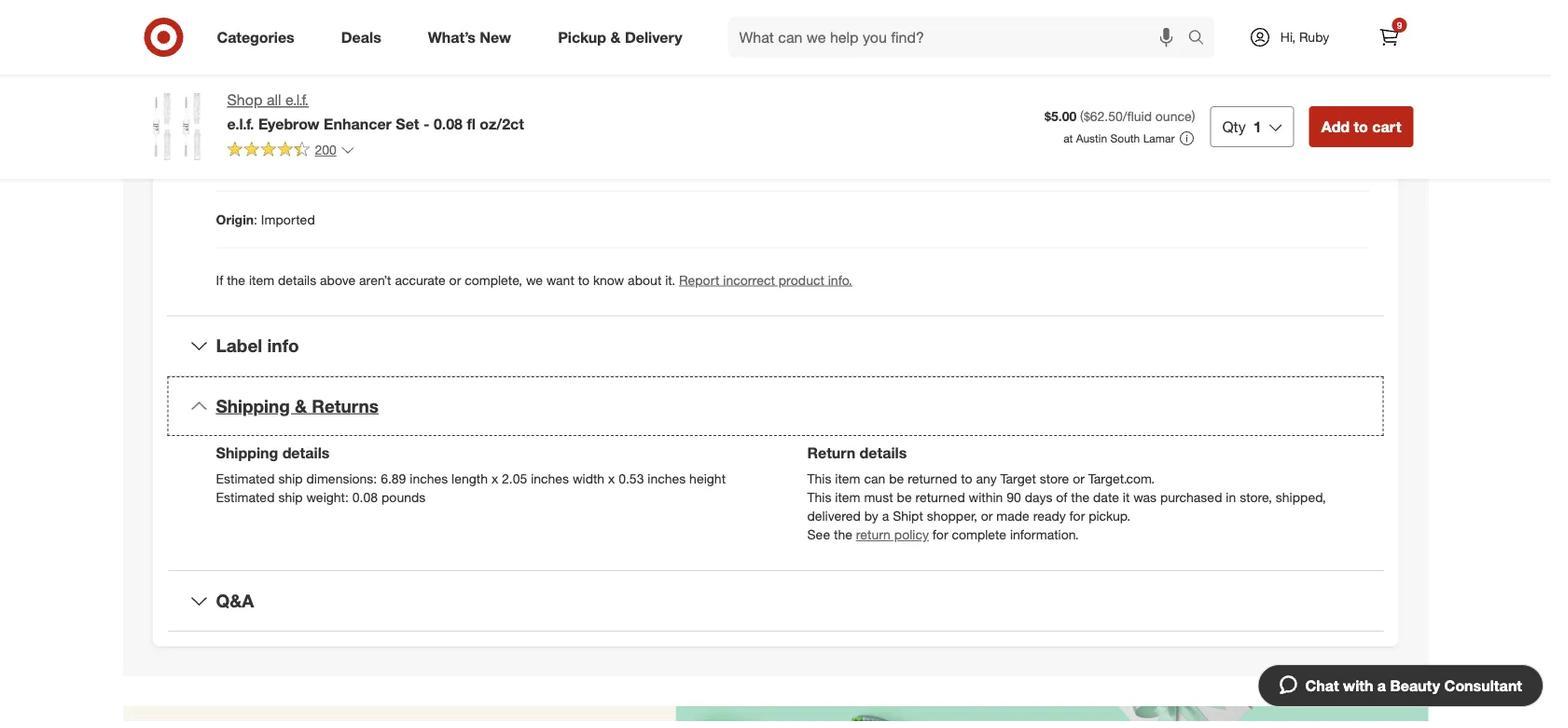 Task type: vqa. For each thing, say whether or not it's contained in the screenshot.
ready
yes



Task type: describe. For each thing, give the bounding box(es) containing it.
2 this from the top
[[807, 490, 832, 506]]

1 estimated from the top
[[216, 471, 275, 487]]

2 vertical spatial the
[[834, 527, 853, 543]]

item number (dpci) 052-16-1488
[[216, 154, 423, 171]]

what's new
[[428, 28, 511, 46]]

cart
[[1373, 118, 1402, 136]]

add to cart button
[[1309, 106, 1414, 147]]

0.08 inside shipping details estimated ship dimensions: 6.89 inches length x 2.05 inches width x 0.53 inches height estimated ship weight: 0.08 pounds
[[352, 490, 378, 506]]

9 link
[[1369, 17, 1410, 58]]

shipping for shipping details estimated ship dimensions: 6.89 inches length x 2.05 inches width x 0.53 inches height estimated ship weight: 0.08 pounds
[[216, 444, 278, 462]]

3 inches from the left
[[648, 471, 686, 487]]

qty
[[1222, 118, 1246, 136]]

weight:
[[306, 490, 349, 506]]

we
[[526, 272, 543, 288]]

(
[[1080, 108, 1084, 125]]

2 x from the left
[[608, 471, 615, 487]]

0 horizontal spatial to
[[578, 272, 590, 288]]

date
[[1093, 490, 1119, 506]]

to inside button
[[1354, 118, 1368, 136]]

aren't
[[359, 272, 391, 288]]

chat
[[1306, 677, 1339, 695]]

if the item details above aren't accurate or complete, we want to know about it. report incorrect product info.
[[216, 272, 852, 288]]

see
[[807, 527, 830, 543]]

purchased
[[1160, 490, 1222, 506]]

ruby
[[1299, 29, 1329, 45]]

info.
[[828, 272, 852, 288]]

fl
[[467, 115, 476, 133]]

2 horizontal spatial or
[[1073, 471, 1085, 487]]

label
[[216, 335, 262, 357]]

consultant
[[1445, 677, 1522, 695]]

pickup & delivery
[[558, 28, 682, 46]]

: for tcin
[[247, 40, 250, 57]]

052-
[[347, 154, 374, 171]]

200
[[315, 142, 337, 158]]

search
[[1180, 30, 1224, 48]]

hi, ruby
[[1281, 29, 1329, 45]]

set
[[396, 115, 419, 133]]

to inside return details this item can be returned to any target store or target.com. this item must be returned within 90 days of the date it was purchased in store, shipped, delivered by a shipt shopper, or made ready for pickup. see the return policy for complete information.
[[961, 471, 973, 487]]

shipping & returns button
[[167, 377, 1384, 436]]

0 horizontal spatial or
[[449, 272, 461, 288]]

label info button
[[167, 317, 1384, 376]]

policy
[[894, 527, 929, 543]]

store
[[1040, 471, 1069, 487]]

1 vertical spatial returned
[[916, 490, 965, 506]]

add
[[1322, 118, 1350, 136]]

ready
[[1033, 508, 1066, 525]]

1 vertical spatial the
[[1071, 490, 1090, 506]]

1 x from the left
[[492, 471, 498, 487]]

deals link
[[325, 17, 405, 58]]

shipping & returns
[[216, 396, 379, 417]]

upc : 609332211568
[[216, 97, 338, 114]]

/fluid
[[1123, 108, 1152, 125]]

store,
[[1240, 490, 1272, 506]]

pickup
[[558, 28, 606, 46]]

shop all e.l.f. e.l.f. eyebrow enhancer set - 0.08 fl oz/2ct
[[227, 91, 524, 133]]

shop
[[227, 91, 263, 109]]

any
[[976, 471, 997, 487]]

categories link
[[201, 17, 318, 58]]

incorrect
[[723, 272, 775, 288]]

know
[[593, 272, 624, 288]]

all
[[267, 91, 281, 109]]

shipping for shipping & returns
[[216, 396, 290, 417]]

2 inches from the left
[[531, 471, 569, 487]]

1 vertical spatial e.l.f.
[[227, 115, 254, 133]]

target.com.
[[1088, 471, 1155, 487]]

609332211568
[[251, 97, 338, 114]]

categories
[[217, 28, 295, 46]]

complete
[[952, 527, 1007, 543]]

0 vertical spatial be
[[889, 471, 904, 487]]

days
[[1025, 490, 1053, 506]]

by
[[865, 508, 879, 525]]

0 vertical spatial returned
[[908, 471, 957, 487]]

)
[[1192, 108, 1195, 125]]

0 horizontal spatial the
[[227, 272, 245, 288]]

(dpci)
[[300, 154, 340, 171]]

information.
[[1010, 527, 1079, 543]]

tcin
[[216, 40, 247, 57]]

details for return
[[860, 444, 907, 462]]

number
[[247, 154, 297, 171]]

advertisement region
[[123, 707, 1429, 723]]

q&a
[[216, 591, 254, 612]]

return
[[807, 444, 856, 462]]

austin
[[1076, 132, 1107, 146]]

a inside return details this item can be returned to any target store or target.com. this item must be returned within 90 days of the date it was purchased in store, shipped, delivered by a shipt shopper, or made ready for pickup. see the return policy for complete information.
[[882, 508, 889, 525]]

item
[[216, 154, 244, 171]]

at austin south lamar
[[1064, 132, 1175, 146]]

tcin : 86754583
[[216, 40, 312, 57]]

details left above in the left of the page
[[278, 272, 316, 288]]

accurate
[[395, 272, 446, 288]]

shipt
[[893, 508, 923, 525]]

made
[[997, 508, 1030, 525]]

report incorrect product info. button
[[679, 271, 852, 289]]

pickup.
[[1089, 508, 1131, 525]]

chat with a beauty consultant
[[1306, 677, 1522, 695]]



Task type: locate. For each thing, give the bounding box(es) containing it.
86754583
[[254, 40, 312, 57]]

returns
[[312, 396, 379, 417]]

details inside return details this item can be returned to any target store or target.com. this item must be returned within 90 days of the date it was purchased in store, shipped, delivered by a shipt shopper, or made ready for pickup. see the return policy for complete information.
[[860, 444, 907, 462]]

estimated left weight:
[[216, 490, 275, 506]]

or right accurate
[[449, 272, 461, 288]]

1
[[1254, 118, 1262, 136]]

200 link
[[227, 141, 355, 162]]

2 vertical spatial to
[[961, 471, 973, 487]]

0 horizontal spatial x
[[492, 471, 498, 487]]

1 vertical spatial be
[[897, 490, 912, 506]]

2 ship from the top
[[278, 490, 303, 506]]

1 horizontal spatial &
[[611, 28, 621, 46]]

what's
[[428, 28, 476, 46]]

item right if at the left top of page
[[249, 272, 274, 288]]

details up dimensions:
[[282, 444, 330, 462]]

: for origin
[[254, 211, 257, 227]]

shipped,
[[1276, 490, 1326, 506]]

& left returns
[[295, 396, 307, 417]]

ounce
[[1156, 108, 1192, 125]]

item
[[249, 272, 274, 288], [835, 471, 861, 487], [835, 490, 861, 506]]

1 vertical spatial shipping
[[216, 444, 278, 462]]

2 horizontal spatial inches
[[648, 471, 686, 487]]

shipping down label info
[[216, 396, 290, 417]]

1 inches from the left
[[410, 471, 448, 487]]

1 horizontal spatial for
[[1070, 508, 1085, 525]]

what's new link
[[412, 17, 535, 58]]

0 vertical spatial to
[[1354, 118, 1368, 136]]

0 vertical spatial for
[[1070, 508, 1085, 525]]

new
[[480, 28, 511, 46]]

1 vertical spatial to
[[578, 272, 590, 288]]

0 horizontal spatial &
[[295, 396, 307, 417]]

to
[[1354, 118, 1368, 136], [578, 272, 590, 288], [961, 471, 973, 487]]

6.89
[[381, 471, 406, 487]]

ship left weight:
[[278, 490, 303, 506]]

0 vertical spatial item
[[249, 272, 274, 288]]

0 horizontal spatial for
[[933, 527, 948, 543]]

1 vertical spatial item
[[835, 471, 861, 487]]

chat with a beauty consultant button
[[1258, 665, 1544, 708]]

the
[[227, 272, 245, 288], [1071, 490, 1090, 506], [834, 527, 853, 543]]

1 vertical spatial ship
[[278, 490, 303, 506]]

1 vertical spatial this
[[807, 490, 832, 506]]

0 horizontal spatial inches
[[410, 471, 448, 487]]

1 vertical spatial estimated
[[216, 490, 275, 506]]

returned
[[908, 471, 957, 487], [916, 490, 965, 506]]

be up shipt in the bottom of the page
[[897, 490, 912, 506]]

be right can
[[889, 471, 904, 487]]

dimensions:
[[306, 471, 377, 487]]

for right the ready
[[1070, 508, 1085, 525]]

this up delivered
[[807, 490, 832, 506]]

2.05
[[502, 471, 527, 487]]

inches up pounds
[[410, 471, 448, 487]]

1 horizontal spatial e.l.f.
[[285, 91, 309, 109]]

shipping inside shipping & returns dropdown button
[[216, 396, 290, 417]]

1488
[[394, 154, 423, 171]]

0 vertical spatial shipping
[[216, 396, 290, 417]]

0 vertical spatial estimated
[[216, 471, 275, 487]]

& for shipping
[[295, 396, 307, 417]]

0.53
[[619, 471, 644, 487]]

at
[[1064, 132, 1073, 146]]

it.
[[665, 272, 676, 288]]

to right want
[[578, 272, 590, 288]]

want
[[546, 272, 574, 288]]

1 this from the top
[[807, 471, 832, 487]]

0.08 inside the 'shop all e.l.f. e.l.f. eyebrow enhancer set - 0.08 fl oz/2ct'
[[434, 115, 463, 133]]

upc
[[216, 97, 244, 114]]

or right store
[[1073, 471, 1085, 487]]

1 vertical spatial &
[[295, 396, 307, 417]]

2 horizontal spatial to
[[1354, 118, 1368, 136]]

0 vertical spatial 0.08
[[434, 115, 463, 133]]

0 vertical spatial e.l.f.
[[285, 91, 309, 109]]

details
[[278, 272, 316, 288], [282, 444, 330, 462], [860, 444, 907, 462]]

to right add
[[1354, 118, 1368, 136]]

0 horizontal spatial e.l.f.
[[227, 115, 254, 133]]

south
[[1111, 132, 1140, 146]]

imported
[[261, 211, 315, 227]]

eyebrow
[[258, 115, 320, 133]]

be
[[889, 471, 904, 487], [897, 490, 912, 506]]

1 vertical spatial 0.08
[[352, 490, 378, 506]]

: for upc
[[244, 97, 248, 114]]

0 vertical spatial &
[[611, 28, 621, 46]]

complete,
[[465, 272, 522, 288]]

1 horizontal spatial or
[[981, 508, 993, 525]]

shopper,
[[927, 508, 977, 525]]

return details this item can be returned to any target store or target.com. this item must be returned within 90 days of the date it was purchased in store, shipped, delivered by a shipt shopper, or made ready for pickup. see the return policy for complete information.
[[807, 444, 1326, 543]]

report
[[679, 272, 720, 288]]

qty 1
[[1222, 118, 1262, 136]]

estimated down shipping & returns in the left bottom of the page
[[216, 471, 275, 487]]

2 vertical spatial :
[[254, 211, 257, 227]]

What can we help you find? suggestions appear below search field
[[728, 17, 1193, 58]]

ship left dimensions:
[[278, 471, 303, 487]]

0.08 right - at top left
[[434, 115, 463, 133]]

estimated
[[216, 471, 275, 487], [216, 490, 275, 506]]

0 vertical spatial a
[[882, 508, 889, 525]]

return
[[856, 527, 891, 543]]

or down within
[[981, 508, 993, 525]]

q&a button
[[167, 572, 1384, 631]]

for
[[1070, 508, 1085, 525], [933, 527, 948, 543]]

$5.00
[[1045, 108, 1077, 125]]

add to cart
[[1322, 118, 1402, 136]]

1 vertical spatial for
[[933, 527, 948, 543]]

& inside dropdown button
[[295, 396, 307, 417]]

beauty
[[1390, 677, 1440, 695]]

9
[[1397, 19, 1402, 31]]

was
[[1134, 490, 1157, 506]]

shipping down shipping & returns in the left bottom of the page
[[216, 444, 278, 462]]

1 horizontal spatial x
[[608, 471, 615, 487]]

$5.00 ( $62.50 /fluid ounce )
[[1045, 108, 1195, 125]]

inches right 2.05
[[531, 471, 569, 487]]

0 horizontal spatial a
[[882, 508, 889, 525]]

height
[[689, 471, 726, 487]]

to left 'any'
[[961, 471, 973, 487]]

item up delivered
[[835, 490, 861, 506]]

inches
[[410, 471, 448, 487], [531, 471, 569, 487], [648, 471, 686, 487]]

this down return
[[807, 471, 832, 487]]

origin
[[216, 211, 254, 227]]

: left 86754583
[[247, 40, 250, 57]]

a inside button
[[1378, 677, 1386, 695]]

can
[[864, 471, 886, 487]]

of
[[1056, 490, 1068, 506]]

1 horizontal spatial the
[[834, 527, 853, 543]]

pickup & delivery link
[[542, 17, 706, 58]]

the right if at the left top of page
[[227, 272, 245, 288]]

&
[[611, 28, 621, 46], [295, 396, 307, 417]]

0 vertical spatial :
[[247, 40, 250, 57]]

& for pickup
[[611, 28, 621, 46]]

image of e.l.f. eyebrow enhancer set - 0.08 fl oz/2ct image
[[138, 90, 212, 164]]

2 horizontal spatial the
[[1071, 490, 1090, 506]]

2 shipping from the top
[[216, 444, 278, 462]]

info
[[267, 335, 299, 357]]

1 shipping from the top
[[216, 396, 290, 417]]

x left 2.05
[[492, 471, 498, 487]]

x left '0.53'
[[608, 471, 615, 487]]

1 ship from the top
[[278, 471, 303, 487]]

above
[[320, 272, 356, 288]]

a right by
[[882, 508, 889, 525]]

& right pickup
[[611, 28, 621, 46]]

for down shopper,
[[933, 527, 948, 543]]

2 vertical spatial item
[[835, 490, 861, 506]]

16-
[[374, 154, 394, 171]]

1 horizontal spatial a
[[1378, 677, 1386, 695]]

1 horizontal spatial inches
[[531, 471, 569, 487]]

2 vertical spatial or
[[981, 508, 993, 525]]

ship
[[278, 471, 303, 487], [278, 490, 303, 506]]

: left all
[[244, 97, 248, 114]]

e.l.f. down upc
[[227, 115, 254, 133]]

the down delivered
[[834, 527, 853, 543]]

0.08 down dimensions:
[[352, 490, 378, 506]]

0 vertical spatial or
[[449, 272, 461, 288]]

shipping inside shipping details estimated ship dimensions: 6.89 inches length x 2.05 inches width x 0.53 inches height estimated ship weight: 0.08 pounds
[[216, 444, 278, 462]]

e.l.f.
[[285, 91, 309, 109], [227, 115, 254, 133]]

lamar
[[1143, 132, 1175, 146]]

a right with
[[1378, 677, 1386, 695]]

e.l.f. right all
[[285, 91, 309, 109]]

inches right '0.53'
[[648, 471, 686, 487]]

with
[[1343, 677, 1374, 695]]

0 vertical spatial ship
[[278, 471, 303, 487]]

1 vertical spatial :
[[244, 97, 248, 114]]

0 vertical spatial this
[[807, 471, 832, 487]]

1 vertical spatial a
[[1378, 677, 1386, 695]]

2 estimated from the top
[[216, 490, 275, 506]]

0 vertical spatial the
[[227, 272, 245, 288]]

1 horizontal spatial 0.08
[[434, 115, 463, 133]]

in
[[1226, 490, 1236, 506]]

: left imported on the top left
[[254, 211, 257, 227]]

search button
[[1180, 17, 1224, 62]]

90
[[1007, 490, 1021, 506]]

width
[[573, 471, 605, 487]]

item left can
[[835, 471, 861, 487]]

length
[[452, 471, 488, 487]]

details up can
[[860, 444, 907, 462]]

:
[[247, 40, 250, 57], [244, 97, 248, 114], [254, 211, 257, 227]]

hi,
[[1281, 29, 1296, 45]]

about
[[628, 272, 662, 288]]

1 vertical spatial or
[[1073, 471, 1085, 487]]

details for shipping
[[282, 444, 330, 462]]

details inside shipping details estimated ship dimensions: 6.89 inches length x 2.05 inches width x 0.53 inches height estimated ship weight: 0.08 pounds
[[282, 444, 330, 462]]

shipping details estimated ship dimensions: 6.89 inches length x 2.05 inches width x 0.53 inches height estimated ship weight: 0.08 pounds
[[216, 444, 726, 506]]

the right of
[[1071, 490, 1090, 506]]

1 horizontal spatial to
[[961, 471, 973, 487]]

0 horizontal spatial 0.08
[[352, 490, 378, 506]]



